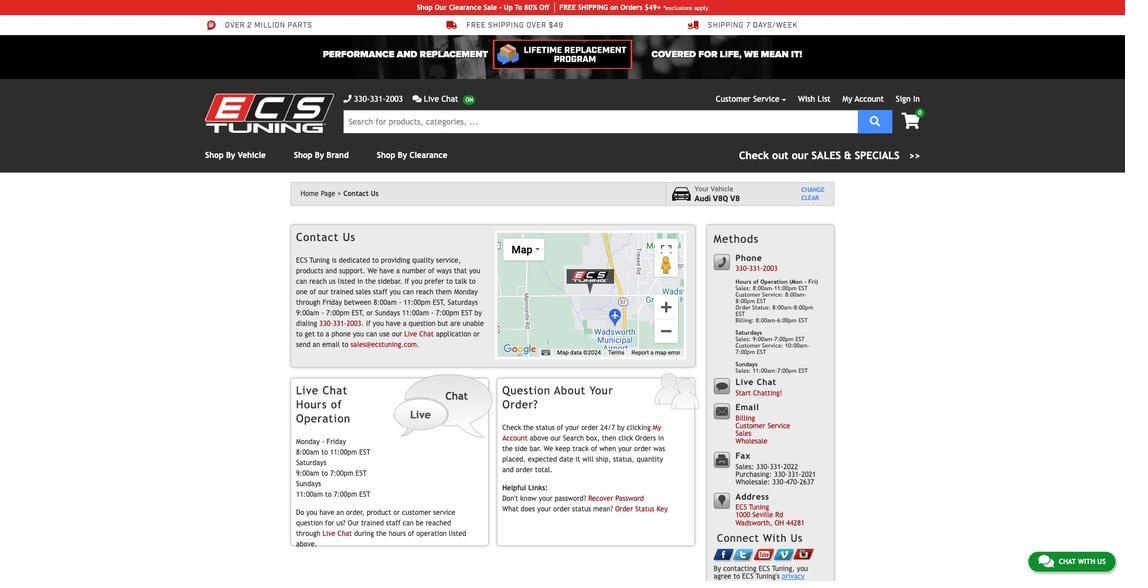 Task type: vqa. For each thing, say whether or not it's contained in the screenshot.
Free shipping over $49
yes



Task type: describe. For each thing, give the bounding box(es) containing it.
11:00am-
[[753, 368, 777, 375]]

330-331-2003 inside 'link'
[[354, 94, 403, 104]]

1 vertical spatial .
[[417, 341, 420, 349]]

links:
[[528, 485, 548, 493]]

application
[[436, 330, 471, 339]]

11:00am inside monday - friday 8:00am to 11:00pm est saturdays 9:00am to 7:00pm est sundays 11:00am to 7:00pm est
[[296, 491, 323, 499]]

11:00pm inside ecs tuning is dedicated to providing quality service, products and support. we have a number of ways that you can reach us listed in the sidebar. if you prefer to talk to one of our trained sales staff you can reach them monday through friday between 8:00am - 11:00pm est, saturdays 9:00am - 7:00pm est, or sundays 11:00am - 7:00pm est by dialing
[[404, 299, 431, 307]]

7
[[746, 21, 751, 30]]

0 horizontal spatial my account
[[502, 424, 661, 443]]

home page
[[301, 190, 335, 198]]

330- up wholesale:
[[756, 463, 770, 472]]

2 vertical spatial 2003
[[347, 320, 361, 328]]

can down the number
[[403, 288, 414, 296]]

0 horizontal spatial operation
[[296, 412, 351, 425]]

in inside above our search box, then click orders in the side bar. we keep track of when your order was placed, expected date it will ship, status, quantity and order total.
[[658, 435, 664, 443]]

8:00am inside ecs tuning is dedicated to providing quality service, products and support. we have a number of ways that you can reach us listed in the sidebar. if you prefer to talk to one of our trained sales staff you can reach them monday through friday between 8:00am - 11:00pm est, saturdays 9:00am - 7:00pm est, or sundays 11:00am - 7:00pm est by dialing
[[374, 299, 397, 307]]

status:
[[752, 305, 771, 311]]

comments image for live
[[412, 95, 422, 103]]

operation inside hours of operation (mon - fri) sales: 8:00am-11:00pm est customer service: 8:00am- 8:00pm est order status: 8:00am-8:00pm est billing: 8:00am-6:00pm est saturdays sales: 9:00am-7:00pm est customer service: 10:00am- 7:00pm est sundays sales: 11:00am-7:00pm est
[[760, 279, 788, 286]]

our inside do you have an order, product or customer service question for us? our trained staff can be reached through
[[348, 520, 359, 528]]

service inside email billing customer service sales wholesale
[[768, 423, 790, 431]]

service inside the customer service popup button
[[753, 94, 780, 104]]

if inside . if you have a question but are unable to get to a phone you can use our
[[366, 320, 371, 328]]

account inside my account
[[502, 435, 528, 443]]

. inside . if you have a question but are unable to get to a phone you can use our
[[361, 320, 364, 328]]

tuning's
[[756, 573, 780, 582]]

life,
[[720, 49, 742, 60]]

1 horizontal spatial 8:00pm
[[794, 305, 813, 311]]

11:00am inside ecs tuning is dedicated to providing quality service, products and support. we have a number of ways that you can reach us listed in the sidebar. if you prefer to talk to one of our trained sales staff you can reach them monday through friday between 8:00am - 11:00pm est, saturdays 9:00am - 7:00pm est, or sundays 11:00am - 7:00pm est by dialing
[[402, 309, 429, 317]]

sign in
[[896, 94, 920, 104]]

us right "with"
[[1097, 558, 1106, 567]]

keep
[[555, 445, 570, 454]]

shipping
[[708, 21, 744, 30]]

0 vertical spatial sales
[[812, 149, 841, 162]]

470-
[[786, 479, 800, 487]]

2
[[247, 21, 252, 30]]

3 sales: from the top
[[736, 368, 751, 375]]

2003 inside phone 330-331-2003
[[763, 265, 778, 273]]

brand
[[327, 151, 349, 160]]

of inside "live chat hours of operation"
[[331, 398, 342, 411]]

know
[[520, 495, 537, 504]]

0 vertical spatial reach
[[309, 278, 327, 286]]

0 vertical spatial orders
[[620, 4, 643, 12]]

friday inside monday - friday 8:00am to 11:00pm est saturdays 9:00am to 7:00pm est sundays 11:00am to 7:00pm est
[[327, 438, 346, 446]]

by contacting ecs tuning, you agree to ecs tuning's
[[714, 566, 808, 582]]

chat down us? on the bottom
[[338, 530, 352, 539]]

google image
[[500, 342, 539, 357]]

over
[[225, 21, 245, 30]]

6:00pm
[[777, 318, 797, 324]]

is
[[332, 256, 337, 265]]

0 vertical spatial contact
[[343, 190, 369, 198]]

for
[[699, 49, 718, 60]]

order inside helpful links: don't know your password? recover password what does your order status mean? order status key
[[553, 506, 570, 514]]

ecs left tuning's at the right bottom of the page
[[742, 573, 754, 582]]

chat down 'replacement'
[[441, 94, 458, 104]]

start chatting! link
[[736, 389, 782, 398]]

0 vertical spatial ecs tuning image
[[205, 94, 334, 133]]

1 horizontal spatial my account link
[[843, 94, 884, 104]]

0 vertical spatial 330-331-2003 link
[[343, 93, 403, 105]]

8:00am- up status: on the bottom right
[[753, 286, 774, 292]]

chat left "with"
[[1059, 558, 1076, 567]]

shop by brand
[[294, 151, 349, 160]]

you up use
[[373, 320, 384, 328]]

9:00am inside monday - friday 8:00am to 11:00pm est saturdays 9:00am to 7:00pm est sundays 11:00am to 7:00pm est
[[296, 470, 319, 478]]

chat with us
[[1059, 558, 1106, 567]]

1 sales: from the top
[[736, 286, 751, 292]]

do you have an order, product or customer service question for us? our trained staff can be reached through
[[296, 509, 455, 539]]

0 horizontal spatial status
[[536, 424, 555, 432]]

2022
[[783, 463, 798, 472]]

and inside above our search box, then click orders in the side bar. we keep track of when your order was placed, expected date it will ship, status, quantity and order total.
[[502, 466, 514, 475]]

our inside . if you have a question but are unable to get to a phone you can use our
[[392, 330, 402, 339]]

one
[[296, 288, 308, 296]]

saturdays inside ecs tuning is dedicated to providing quality service, products and support. we have a number of ways that you can reach us listed in the sidebar. if you prefer to talk to one of our trained sales staff you can reach them monday through friday between 8:00am - 11:00pm est, saturdays 9:00am - 7:00pm est, or sundays 11:00am - 7:00pm est by dialing
[[448, 299, 478, 307]]

live inside live chat start chatting!
[[736, 378, 754, 388]]

est inside ecs tuning is dedicated to providing quality service, products and support. we have a number of ways that you can reach us listed in the sidebar. if you prefer to talk to one of our trained sales staff you can reach them monday through friday between 8:00am - 11:00pm est, saturdays 9:00am - 7:00pm est, or sundays 11:00am - 7:00pm est by dialing
[[461, 309, 473, 317]]

when
[[599, 445, 616, 454]]

0 vertical spatial contact us
[[343, 190, 379, 198]]

helpful links: don't know your password? recover password what does your order status mean? order status key
[[502, 485, 668, 514]]

11:00pm inside hours of operation (mon - fri) sales: 8:00am-11:00pm est customer service: 8:00am- 8:00pm est order status: 8:00am-8:00pm est billing: 8:00am-6:00pm est saturdays sales: 9:00am-7:00pm est customer service: 10:00am- 7:00pm est sundays sales: 11:00am-7:00pm est
[[774, 286, 797, 292]]

free shipping over $49 link
[[447, 20, 564, 30]]

trained inside ecs tuning is dedicated to providing quality service, products and support. we have a number of ways that you can reach us listed in the sidebar. if you prefer to talk to one of our trained sales staff you can reach them monday through friday between 8:00am - 11:00pm est, saturdays 9:00am - 7:00pm est, or sundays 11:00am - 7:00pm est by dialing
[[331, 288, 353, 296]]

order down placed,
[[516, 466, 533, 475]]

free shipping over $49
[[466, 21, 564, 30]]

support.
[[339, 267, 366, 275]]

1 vertical spatial 330-331-2003 link
[[736, 265, 778, 273]]

you down the sidebar. on the top of the page
[[390, 288, 401, 296]]

phone
[[332, 330, 351, 339]]

1 horizontal spatial reach
[[416, 288, 434, 296]]

sales inside email billing customer service sales wholesale
[[736, 430, 751, 438]]

your right does
[[537, 506, 551, 514]]

ecs tuning is dedicated to providing quality service, products and support. we have a number of ways that you can reach us listed in the sidebar. if you prefer to talk to one of our trained sales staff you can reach them monday through friday between 8:00am - 11:00pm est, saturdays 9:00am - 7:00pm est, or sundays 11:00am - 7:00pm est by dialing
[[296, 256, 482, 328]]

email
[[736, 403, 759, 413]]

order,
[[346, 509, 365, 518]]

1 vertical spatial 330-331-2003
[[319, 320, 361, 328]]

phone 330-331-2003
[[736, 253, 778, 273]]

if inside ecs tuning is dedicated to providing quality service, products and support. we have a number of ways that you can reach us listed in the sidebar. if you prefer to talk to one of our trained sales staff you can reach them monday through friday between 8:00am - 11:00pm est, saturdays 9:00am - 7:00pm est, or sundays 11:00am - 7:00pm est by dialing
[[405, 278, 409, 286]]

you right the that
[[469, 267, 480, 275]]

helpful
[[502, 485, 526, 493]]

live inside "live chat hours of operation"
[[296, 384, 319, 397]]

the up above
[[523, 424, 534, 432]]

free
[[466, 21, 486, 30]]

number
[[402, 267, 426, 275]]

chat left application
[[419, 330, 434, 339]]

&
[[844, 149, 852, 162]]

orders inside above our search box, then click orders in the side bar. we keep track of when your order was placed, expected date it will ship, status, quantity and order total.
[[635, 435, 656, 443]]

parts
[[288, 21, 312, 30]]

live chat for bottom the live chat link
[[323, 530, 352, 539]]

a up application or send an email to
[[403, 320, 407, 328]]

0 link
[[892, 108, 925, 131]]

or inside ecs tuning is dedicated to providing quality service, products and support. we have a number of ways that you can reach us listed in the sidebar. if you prefer to talk to one of our trained sales staff you can reach them monday through friday between 8:00am - 11:00pm est, saturdays 9:00am - 7:00pm est, or sundays 11:00am - 7:00pm est by dialing
[[366, 309, 373, 317]]

fri)
[[808, 279, 818, 286]]

*exclusions apply link
[[663, 3, 708, 12]]

1 vertical spatial ecs tuning image
[[561, 266, 620, 295]]

saturdays inside monday - friday 8:00am to 11:00pm est saturdays 9:00am to 7:00pm est sundays 11:00am to 7:00pm est
[[296, 459, 326, 467]]

map button
[[503, 239, 544, 261]]

billing:
[[736, 318, 754, 324]]

2 vertical spatial 330-331-2003 link
[[319, 320, 361, 328]]

sign
[[896, 94, 911, 104]]

clicking
[[627, 424, 651, 432]]

us up dedicated
[[343, 231, 356, 244]]

purchasing:
[[736, 471, 772, 479]]

- up "email"
[[321, 309, 324, 317]]

track
[[573, 445, 589, 454]]

live down 'replacement'
[[424, 94, 439, 104]]

the inside during the hours of operation listed above.
[[376, 530, 387, 539]]

keyboard shortcuts image
[[542, 350, 550, 356]]

for
[[325, 520, 334, 528]]

ecs inside ecs tuning is dedicated to providing quality service, products and support. we have a number of ways that you can reach us listed in the sidebar. if you prefer to talk to one of our trained sales staff you can reach them monday through friday between 8:00am - 11:00pm est, saturdays 9:00am - 7:00pm est, or sundays 11:00am - 7:00pm est by dialing
[[296, 256, 307, 265]]

you right phone
[[353, 330, 364, 339]]

quality
[[412, 256, 434, 265]]

will
[[582, 456, 594, 464]]

customer
[[402, 509, 431, 518]]

tuning inside the 'address ecs tuning 1000 seville rd wadsworth, oh 44281'
[[749, 504, 769, 512]]

methods
[[714, 232, 759, 245]]

sales: inside fax sales: 330-331-2022 purchasing: 330-331-2021 wholesale: 330-470-2637
[[736, 463, 754, 472]]

application or send an email to
[[296, 330, 480, 349]]

or inside do you have an order, product or customer service question for us? our trained staff can be reached through
[[393, 509, 400, 518]]

we for have
[[368, 267, 377, 275]]

report a map error link
[[632, 350, 680, 356]]

monday inside ecs tuning is dedicated to providing quality service, products and support. we have a number of ways that you can reach us listed in the sidebar. if you prefer to talk to one of our trained sales staff you can reach them monday through friday between 8:00am - 11:00pm est, saturdays 9:00am - 7:00pm est, or sundays 11:00am - 7:00pm est by dialing
[[454, 288, 478, 296]]

live chat start chatting!
[[736, 378, 782, 398]]

- left up
[[499, 4, 502, 12]]

agree
[[714, 573, 731, 582]]

order up box,
[[581, 424, 598, 432]]

1 vertical spatial contact us
[[296, 231, 356, 244]]

password
[[615, 495, 644, 504]]

1 horizontal spatial account
[[855, 94, 884, 104]]

reached
[[426, 520, 451, 528]]

shop by clearance link
[[377, 151, 447, 160]]

monday - friday 8:00am to 11:00pm est saturdays 9:00am to 7:00pm est sundays 11:00am to 7:00pm est
[[296, 438, 371, 499]]

can up one
[[296, 278, 307, 286]]

monday inside monday - friday 8:00am to 11:00pm est saturdays 9:00am to 7:00pm est sundays 11:00am to 7:00pm est
[[296, 438, 320, 446]]

330- right phone icon
[[354, 94, 370, 104]]

by for brand
[[315, 151, 324, 160]]

0 horizontal spatial est,
[[352, 309, 364, 317]]

8:00am- down status: on the bottom right
[[756, 318, 777, 324]]

1 vertical spatial live chat link
[[404, 330, 434, 339]]

staff inside do you have an order, product or customer service question for us? our trained staff can be reached through
[[386, 520, 401, 528]]

0 horizontal spatial 8:00pm
[[736, 298, 755, 305]]

- down prefer
[[431, 309, 434, 317]]

them
[[436, 288, 452, 296]]

question inside . if you have a question but are unable to get to a phone you can use our
[[409, 320, 436, 328]]

mean
[[761, 49, 789, 60]]

data
[[570, 350, 582, 356]]

a left map
[[650, 350, 654, 356]]

to inside by contacting ecs tuning, you agree to ecs tuning's
[[734, 573, 740, 582]]

status inside helpful links: don't know your password? recover password what does your order status mean? order status key
[[572, 506, 591, 514]]

it
[[576, 456, 580, 464]]

order up quantity
[[634, 445, 651, 454]]

0 horizontal spatial contact
[[296, 231, 339, 244]]

on
[[610, 4, 618, 12]]

ecs left tuning,
[[759, 566, 770, 574]]

live right use
[[404, 330, 417, 339]]

my for the bottommost the my account link
[[653, 424, 661, 432]]

up
[[504, 4, 513, 12]]

8:00am inside monday - friday 8:00am to 11:00pm est saturdays 9:00am to 7:00pm est sundays 11:00am to 7:00pm est
[[296, 449, 319, 457]]

sundays inside hours of operation (mon - fri) sales: 8:00am-11:00pm est customer service: 8:00am- 8:00pm est order status: 8:00am-8:00pm est billing: 8:00am-6:00pm est saturdays sales: 9:00am-7:00pm est customer service: 10:00am- 7:00pm est sundays sales: 11:00am-7:00pm est
[[736, 362, 758, 368]]

8:00am- down (mon
[[785, 292, 807, 298]]

your up search
[[565, 424, 579, 432]]

and inside ecs tuning is dedicated to providing quality service, products and support. we have a number of ways that you can reach us listed in the sidebar. if you prefer to talk to one of our trained sales staff you can reach them monday through friday between 8:00am - 11:00pm est, saturdays 9:00am - 7:00pm est, or sundays 11:00am - 7:00pm est by dialing
[[326, 267, 337, 275]]

sales & specials link
[[739, 148, 920, 164]]

change clear
[[801, 186, 825, 201]]

tuning,
[[772, 566, 795, 574]]

your down "links:" at bottom
[[539, 495, 553, 504]]

of inside hours of operation (mon - fri) sales: 8:00am-11:00pm est customer service: 8:00am- 8:00pm est order status: 8:00am-8:00pm est billing: 8:00am-6:00pm est saturdays sales: 9:00am-7:00pm est customer service: 10:00am- 7:00pm est sundays sales: 11:00am-7:00pm est
[[753, 279, 759, 286]]

in inside ecs tuning is dedicated to providing quality service, products and support. we have a number of ways that you can reach us listed in the sidebar. if you prefer to talk to one of our trained sales staff you can reach them monday through friday between 8:00am - 11:00pm est, saturdays 9:00am - 7:00pm est, or sundays 11:00am - 7:00pm est by dialing
[[357, 278, 363, 286]]

phone image
[[343, 95, 352, 103]]

shop by vehicle
[[205, 151, 266, 160]]

sundays inside monday - friday 8:00am to 11:00pm est saturdays 9:00am to 7:00pm est sundays 11:00am to 7:00pm est
[[296, 480, 321, 489]]

saturdays inside hours of operation (mon - fri) sales: 8:00am-11:00pm est customer service: 8:00am- 8:00pm est order status: 8:00am-8:00pm est billing: 8:00am-6:00pm est saturdays sales: 9:00am-7:00pm est customer service: 10:00am- 7:00pm est sundays sales: 11:00am-7:00pm est
[[736, 330, 762, 337]]

and
[[397, 49, 417, 60]]

ways
[[437, 267, 452, 275]]

- down the sidebar. on the top of the page
[[399, 299, 402, 307]]

sales
[[356, 288, 371, 296]]

a up "email"
[[326, 330, 329, 339]]

sales@ecstuning.com
[[351, 341, 417, 349]]

hours
[[389, 530, 406, 539]]

live down for
[[323, 530, 335, 539]]

customer inside email billing customer service sales wholesale
[[736, 423, 766, 431]]

privacy policy
[[714, 573, 805, 582]]

through inside ecs tuning is dedicated to providing quality service, products and support. we have a number of ways that you can reach us listed in the sidebar. if you prefer to talk to one of our trained sales staff you can reach them monday through friday between 8:00am - 11:00pm est, saturdays 9:00am - 7:00pm est, or sundays 11:00am - 7:00pm est by dialing
[[296, 299, 320, 307]]

phone
[[736, 253, 762, 263]]

0 vertical spatial vehicle
[[238, 151, 266, 160]]



Task type: locate. For each thing, give the bounding box(es) containing it.
million
[[254, 21, 286, 30]]

clearance for our
[[449, 4, 482, 12]]

you
[[469, 267, 480, 275], [411, 278, 422, 286], [390, 288, 401, 296], [373, 320, 384, 328], [353, 330, 364, 339], [306, 509, 317, 518], [797, 566, 808, 574]]

an down get
[[313, 341, 320, 349]]

can inside . if you have a question but are unable to get to a phone you can use our
[[366, 330, 377, 339]]

0 horizontal spatial sundays
[[296, 480, 321, 489]]

est, down between
[[352, 309, 364, 317]]

have inside do you have an order, product or customer service question for us? our trained staff can be reached through
[[320, 509, 334, 518]]

1 horizontal spatial an
[[336, 509, 344, 518]]

search image
[[870, 116, 880, 126]]

prefer
[[424, 278, 444, 286]]

shop for shop by clearance
[[377, 151, 395, 160]]

staff
[[373, 288, 388, 296], [386, 520, 401, 528]]

1 vertical spatial 9:00am
[[296, 470, 319, 478]]

staff up hours
[[386, 520, 401, 528]]

1 horizontal spatial by
[[617, 424, 625, 432]]

orders down 'clicking'
[[635, 435, 656, 443]]

live chat left application
[[404, 330, 434, 339]]

11:00pm inside monday - friday 8:00am to 11:00pm est saturdays 9:00am to 7:00pm est sundays 11:00am to 7:00pm est
[[330, 449, 357, 457]]

0 vertical spatial my
[[843, 94, 852, 104]]

during the hours of operation listed above.
[[296, 530, 466, 549]]

the inside above our search box, then click orders in the side bar. we keep track of when your order was placed, expected date it will ship, status, quantity and order total.
[[502, 445, 513, 454]]

box,
[[586, 435, 600, 443]]

1 horizontal spatial if
[[405, 278, 409, 286]]

an up us? on the bottom
[[336, 509, 344, 518]]

comments image inside the live chat link
[[412, 95, 422, 103]]

8:00am-
[[753, 286, 774, 292], [785, 292, 807, 298], [772, 305, 794, 311], [756, 318, 777, 324]]

that
[[454, 267, 467, 275]]

service: left 10:00am- on the bottom
[[762, 343, 783, 349]]

0 vertical spatial live chat
[[424, 94, 458, 104]]

our up 'replacement'
[[435, 4, 447, 12]]

0 horizontal spatial 11:00am
[[296, 491, 323, 499]]

by for vehicle
[[226, 151, 235, 160]]

product
[[367, 509, 391, 518]]

1 vertical spatial staff
[[386, 520, 401, 528]]

we inside above our search box, then click orders in the side bar. we keep track of when your order was placed, expected date it will ship, status, quantity and order total.
[[544, 445, 553, 454]]

password?
[[555, 495, 586, 504]]

sundays inside ecs tuning is dedicated to providing quality service, products and support. we have a number of ways that you can reach us listed in the sidebar. if you prefer to talk to one of our trained sales staff you can reach them monday through friday between 8:00am - 11:00pm est, saturdays 9:00am - 7:00pm est, or sundays 11:00am - 7:00pm est by dialing
[[375, 309, 400, 317]]

map inside dropdown button
[[512, 244, 532, 256]]

©2024
[[583, 350, 601, 356]]

contact
[[343, 190, 369, 198], [296, 231, 339, 244]]

2 9:00am from the top
[[296, 470, 319, 478]]

330- down 2022
[[772, 479, 786, 487]]

1 horizontal spatial .
[[417, 341, 420, 349]]

1 vertical spatial listed
[[449, 530, 466, 539]]

sales: down phone 330-331-2003
[[736, 286, 751, 292]]

Search text field
[[343, 110, 858, 134]]

1 vertical spatial sales
[[736, 430, 751, 438]]

1 service: from the top
[[762, 292, 783, 298]]

through inside do you have an order, product or customer service question for us? our trained staff can be reached through
[[296, 530, 320, 539]]

11:00pm left the fri) at the top
[[774, 286, 797, 292]]

customer service link
[[736, 423, 790, 431]]

we up the expected
[[544, 445, 553, 454]]

1 horizontal spatial status
[[572, 506, 591, 514]]

the
[[365, 278, 376, 286], [523, 424, 534, 432], [502, 445, 513, 454], [376, 530, 387, 539]]

bar.
[[530, 445, 542, 454]]

1 horizontal spatial my account
[[843, 94, 884, 104]]

by inside by contacting ecs tuning, you agree to ecs tuning's
[[714, 566, 721, 574]]

ecs tuning image
[[205, 94, 334, 133], [561, 266, 620, 295]]

can left be at the bottom left of the page
[[403, 520, 414, 528]]

1 vertical spatial my account
[[502, 424, 661, 443]]

email
[[322, 341, 340, 349]]

sundays up . if you have a question but are unable to get to a phone you can use our
[[375, 309, 400, 317]]

2 horizontal spatial 11:00pm
[[774, 286, 797, 292]]

1 horizontal spatial hours
[[736, 279, 751, 286]]

our inside above our search box, then click orders in the side bar. we keep track of when your order was placed, expected date it will ship, status, quantity and order total.
[[551, 435, 561, 443]]

map
[[655, 350, 667, 356]]

an for send
[[313, 341, 320, 349]]

0 vertical spatial staff
[[373, 288, 388, 296]]

2 horizontal spatial or
[[473, 330, 480, 339]]

my account link up track
[[502, 424, 661, 443]]

listed inside ecs tuning is dedicated to providing quality service, products and support. we have a number of ways that you can reach us listed in the sidebar. if you prefer to talk to one of our trained sales staff you can reach them monday through friday between 8:00am - 11:00pm est, saturdays 9:00am - 7:00pm est, or sundays 11:00am - 7:00pm est by dialing
[[338, 278, 355, 286]]

ship
[[578, 4, 593, 12]]

live chat bubbles image
[[393, 374, 494, 440]]

my account up search image
[[843, 94, 884, 104]]

2 vertical spatial live chat link
[[323, 530, 352, 539]]

products
[[296, 267, 323, 275]]

2 through from the top
[[296, 530, 320, 539]]

9:00am inside ecs tuning is dedicated to providing quality service, products and support. we have a number of ways that you can reach us listed in the sidebar. if you prefer to talk to one of our trained sales staff you can reach them monday through friday between 8:00am - 11:00pm est, saturdays 9:00am - 7:00pm est, or sundays 11:00am - 7:00pm est by dialing
[[296, 309, 319, 317]]

clearance for by
[[410, 151, 447, 160]]

2 horizontal spatial our
[[551, 435, 561, 443]]

friday inside ecs tuning is dedicated to providing quality service, products and support. we have a number of ways that you can reach us listed in the sidebar. if you prefer to talk to one of our trained sales staff you can reach them monday through friday between 8:00am - 11:00pm est, saturdays 9:00am - 7:00pm est, or sundays 11:00am - 7:00pm est by dialing
[[323, 299, 342, 307]]

our up keep
[[551, 435, 561, 443]]

have up for
[[320, 509, 334, 518]]

and
[[326, 267, 337, 275], [502, 466, 514, 475]]

clearance inside shop our clearance sale - up to 80% off link
[[449, 4, 482, 12]]

start
[[736, 389, 751, 398]]

you right tuning,
[[797, 566, 808, 574]]

. if you have a question but are unable to get to a phone you can use our
[[296, 320, 484, 339]]

live chat for middle the live chat link
[[404, 330, 434, 339]]

in
[[357, 278, 363, 286], [658, 435, 664, 443]]

8:00am down the sidebar. on the top of the page
[[374, 299, 397, 307]]

you inside do you have an order, product or customer service question for us? our trained staff can be reached through
[[306, 509, 317, 518]]

1 vertical spatial by
[[617, 424, 625, 432]]

listed inside during the hours of operation listed above.
[[449, 530, 466, 539]]

1 horizontal spatial sales
[[812, 149, 841, 162]]

0 horizontal spatial vehicle
[[238, 151, 266, 160]]

0 vertical spatial or
[[366, 309, 373, 317]]

dedicated
[[339, 256, 370, 265]]

tuning inside ecs tuning is dedicated to providing quality service, products and support. we have a number of ways that you can reach us listed in the sidebar. if you prefer to talk to one of our trained sales staff you can reach them monday through friday between 8:00am - 11:00pm est, saturdays 9:00am - 7:00pm est, or sundays 11:00am - 7:00pm est by dialing
[[310, 256, 330, 265]]

we
[[744, 49, 759, 60]]

terms
[[608, 350, 625, 356]]

hours
[[736, 279, 751, 286], [296, 398, 327, 411]]

shop for shop our clearance sale - up to 80% off
[[417, 4, 433, 12]]

our inside ecs tuning is dedicated to providing quality service, products and support. we have a number of ways that you can reach us listed in the sidebar. if you prefer to talk to one of our trained sales staff you can reach them monday through friday between 8:00am - 11:00pm est, saturdays 9:00am - 7:00pm est, or sundays 11:00am - 7:00pm est by dialing
[[318, 288, 329, 296]]

comments image for chat
[[1038, 555, 1054, 569]]

we inside ecs tuning is dedicated to providing quality service, products and support. we have a number of ways that you can reach us listed in the sidebar. if you prefer to talk to one of our trained sales staff you can reach them monday through friday between 8:00am - 11:00pm est, saturdays 9:00am - 7:00pm est, or sundays 11:00am - 7:00pm est by dialing
[[368, 267, 377, 275]]

1 vertical spatial friday
[[327, 438, 346, 446]]

0 vertical spatial 2003
[[386, 94, 403, 104]]

0 horizontal spatial 8:00am
[[296, 449, 319, 457]]

friday down us
[[323, 299, 342, 307]]

have up the sidebar. on the top of the page
[[379, 267, 394, 275]]

question down do
[[296, 520, 323, 528]]

sales: left 11:00am-
[[736, 368, 751, 375]]

1 vertical spatial our
[[348, 520, 359, 528]]

- left the fri) at the top
[[804, 279, 807, 286]]

1 vertical spatial my account link
[[502, 424, 661, 443]]

0 vertical spatial comments image
[[412, 95, 422, 103]]

11:00pm down "live chat hours of operation"
[[330, 449, 357, 457]]

0 horizontal spatial map
[[512, 244, 532, 256]]

sundays up live chat start chatting!
[[736, 362, 758, 368]]

by up unable
[[475, 309, 482, 317]]

monday down talk
[[454, 288, 478, 296]]

wish
[[798, 94, 815, 104]]

1 vertical spatial we
[[544, 445, 553, 454]]

your vehicle audi v8q v8
[[695, 185, 740, 203]]

8:00am- up 6:00pm
[[772, 305, 794, 311]]

service:
[[762, 292, 783, 298], [762, 343, 783, 349]]

contact us right page
[[343, 190, 379, 198]]

comments image
[[412, 95, 422, 103], [1038, 555, 1054, 569]]

0 horizontal spatial ecs tuning image
[[205, 94, 334, 133]]

330- right purchasing:
[[774, 471, 788, 479]]

question inside do you have an order, product or customer service question for us? our trained staff can be reached through
[[296, 520, 323, 528]]

staff inside ecs tuning is dedicated to providing quality service, products and support. we have a number of ways that you can reach us listed in the sidebar. if you prefer to talk to one of our trained sales staff you can reach them monday through friday between 8:00am - 11:00pm est, saturdays 9:00am - 7:00pm est, or sundays 11:00am - 7:00pm est by dialing
[[373, 288, 388, 296]]

0 horizontal spatial if
[[366, 320, 371, 328]]

0 vertical spatial we
[[368, 267, 377, 275]]

0 vertical spatial monday
[[454, 288, 478, 296]]

(mon
[[789, 279, 803, 286]]

live chat link left application
[[404, 330, 434, 339]]

your inside your vehicle audi v8q v8
[[695, 185, 709, 193]]

0 vertical spatial account
[[855, 94, 884, 104]]

vehicle inside your vehicle audi v8q v8
[[711, 185, 733, 193]]

. down between
[[361, 320, 364, 328]]

sales down the billing link
[[736, 430, 751, 438]]

0 vertical spatial map
[[512, 244, 532, 256]]

live chat link
[[412, 93, 475, 105], [404, 330, 434, 339], [323, 530, 352, 539]]

a inside ecs tuning is dedicated to providing quality service, products and support. we have a number of ways that you can reach us listed in the sidebar. if you prefer to talk to one of our trained sales staff you can reach them monday through friday between 8:00am - 11:00pm est, saturdays 9:00am - 7:00pm est, or sundays 11:00am - 7:00pm est by dialing
[[396, 267, 400, 275]]

24/7
[[600, 424, 615, 432]]

shop for shop by brand
[[294, 151, 312, 160]]

2 service: from the top
[[762, 343, 783, 349]]

shipping 7 days/week
[[708, 21, 798, 30]]

0 horizontal spatial listed
[[338, 278, 355, 286]]

our inside shop our clearance sale - up to 80% off link
[[435, 4, 447, 12]]

8:00pm up billing:
[[736, 298, 755, 305]]

chat
[[441, 94, 458, 104], [419, 330, 434, 339], [757, 378, 776, 388], [323, 384, 348, 397], [338, 530, 352, 539], [1059, 558, 1076, 567]]

fax sales: 330-331-2022 purchasing: 330-331-2021 wholesale: 330-470-2637
[[736, 451, 816, 487]]

0 horizontal spatial by
[[475, 309, 482, 317]]

talk
[[455, 278, 467, 286]]

my
[[843, 94, 852, 104], [653, 424, 661, 432]]

or down unable
[[473, 330, 480, 339]]

we for keep
[[544, 445, 553, 454]]

you down the number
[[411, 278, 422, 286]]

0 horizontal spatial our
[[318, 288, 329, 296]]

the inside ecs tuning is dedicated to providing quality service, products and support. we have a number of ways that you can reach us listed in the sidebar. if you prefer to talk to one of our trained sales staff you can reach them monday through friday between 8:00am - 11:00pm est, saturdays 9:00am - 7:00pm est, or sundays 11:00am - 7:00pm est by dialing
[[365, 278, 376, 286]]

1 through from the top
[[296, 299, 320, 307]]

1 vertical spatial if
[[366, 320, 371, 328]]

don't
[[502, 495, 518, 504]]

2003 down performance and replacement
[[386, 94, 403, 104]]

us
[[329, 278, 336, 286]]

0 horizontal spatial reach
[[309, 278, 327, 286]]

with
[[763, 533, 787, 545]]

0 horizontal spatial an
[[313, 341, 320, 349]]

my account
[[843, 94, 884, 104], [502, 424, 661, 443]]

a
[[396, 267, 400, 275], [403, 320, 407, 328], [326, 330, 329, 339], [650, 350, 654, 356]]

shop our clearance sale - up to 80% off
[[417, 4, 550, 12]]

placed,
[[502, 456, 526, 464]]

4 sales: from the top
[[736, 463, 754, 472]]

- inside hours of operation (mon - fri) sales: 8:00am-11:00pm est customer service: 8:00am- 8:00pm est order status: 8:00am-8:00pm est billing: 8:00am-6:00pm est saturdays sales: 9:00am-7:00pm est customer service: 10:00am- 7:00pm est sundays sales: 11:00am-7:00pm est
[[804, 279, 807, 286]]

my for the my account link to the right
[[843, 94, 852, 104]]

0 horizontal spatial or
[[366, 309, 373, 317]]

lifetime replacement program banner image
[[493, 40, 632, 69]]

report
[[632, 350, 649, 356]]

0 vertical spatial 330-331-2003
[[354, 94, 403, 104]]

listed down reached
[[449, 530, 466, 539]]

if down the number
[[405, 278, 409, 286]]

2 horizontal spatial 2003
[[763, 265, 778, 273]]

0 vertical spatial if
[[405, 278, 409, 286]]

recover
[[588, 495, 613, 504]]

are
[[450, 320, 461, 328]]

11:00pm
[[774, 286, 797, 292], [404, 299, 431, 307], [330, 449, 357, 457]]

trained down the product
[[361, 520, 384, 528]]

chatting!
[[753, 389, 782, 398]]

0 vertical spatial live chat link
[[412, 93, 475, 105]]

shop by clearance
[[377, 151, 447, 160]]

1 horizontal spatial monday
[[454, 288, 478, 296]]

an for have
[[336, 509, 344, 518]]

1 horizontal spatial 11:00pm
[[404, 299, 431, 307]]

0 horizontal spatial 2003
[[347, 320, 361, 328]]

1 horizontal spatial tuning
[[749, 504, 769, 512]]

orders
[[620, 4, 643, 12], [635, 435, 656, 443]]

us down 44281
[[791, 533, 803, 545]]

order inside helpful links: don't know your password? recover password what does your order status mean? order status key
[[615, 506, 633, 514]]

1 horizontal spatial 8:00am
[[374, 299, 397, 307]]

1 vertical spatial operation
[[296, 412, 351, 425]]

1 vertical spatial orders
[[635, 435, 656, 443]]

0 horizontal spatial our
[[348, 520, 359, 528]]

live chat link down us? on the bottom
[[323, 530, 352, 539]]

1 vertical spatial service:
[[762, 343, 783, 349]]

you right do
[[306, 509, 317, 518]]

have inside ecs tuning is dedicated to providing quality service, products and support. we have a number of ways that you can reach us listed in the sidebar. if you prefer to talk to one of our trained sales staff you can reach them monday through friday between 8:00am - 11:00pm est, saturdays 9:00am - 7:00pm est, or sundays 11:00am - 7:00pm est by dialing
[[379, 267, 394, 275]]

customer service button
[[716, 93, 786, 105]]

by for clearance
[[398, 151, 407, 160]]

11:00pm down prefer
[[404, 299, 431, 307]]

0 horizontal spatial .
[[361, 320, 364, 328]]

my right 'clicking'
[[653, 424, 661, 432]]

monday
[[454, 288, 478, 296], [296, 438, 320, 446]]

1 horizontal spatial or
[[393, 509, 400, 518]]

trained inside do you have an order, product or customer service question for us? our trained staff can be reached through
[[361, 520, 384, 528]]

. down . if you have a question but are unable to get to a phone you can use our
[[417, 341, 420, 349]]

status down password?
[[572, 506, 591, 514]]

address ecs tuning 1000 seville rd wadsworth, oh 44281
[[736, 492, 805, 528]]

sidebar.
[[378, 278, 403, 286]]

11:00am
[[402, 309, 429, 317], [296, 491, 323, 499]]

1 vertical spatial question
[[296, 520, 323, 528]]

or right the product
[[393, 509, 400, 518]]

ecs inside the 'address ecs tuning 1000 seville rd wadsworth, oh 44281'
[[736, 504, 747, 512]]

monday down "live chat hours of operation"
[[296, 438, 320, 446]]

our
[[318, 288, 329, 296], [392, 330, 402, 339], [551, 435, 561, 443]]

1 vertical spatial an
[[336, 509, 344, 518]]

1 vertical spatial 11:00pm
[[404, 299, 431, 307]]

in up was
[[658, 435, 664, 443]]

reach down prefer
[[416, 288, 434, 296]]

ecs up products on the left top of page
[[296, 256, 307, 265]]

0 vertical spatial question
[[409, 320, 436, 328]]

can inside do you have an order, product or customer service question for us? our trained staff can be reached through
[[403, 520, 414, 528]]

0 horizontal spatial 11:00pm
[[330, 449, 357, 457]]

live chat down us? on the bottom
[[323, 530, 352, 539]]

331- inside phone 330-331-2003
[[749, 265, 763, 273]]

get
[[305, 330, 315, 339]]

home page link
[[301, 190, 341, 198]]

to inside application or send an email to
[[342, 341, 348, 349]]

0 horizontal spatial in
[[357, 278, 363, 286]]

sales: down billing:
[[736, 337, 751, 343]]

1 vertical spatial reach
[[416, 288, 434, 296]]

you inside by contacting ecs tuning, you agree to ecs tuning's
[[797, 566, 808, 574]]

1 horizontal spatial trained
[[361, 520, 384, 528]]

we
[[368, 267, 377, 275], [544, 445, 553, 454]]

1 9:00am from the top
[[296, 309, 319, 317]]

0 vertical spatial in
[[357, 278, 363, 286]]

by inside ecs tuning is dedicated to providing quality service, products and support. we have a number of ways that you can reach us listed in the sidebar. if you prefer to talk to one of our trained sales staff you can reach them monday through friday between 8:00am - 11:00pm est, saturdays 9:00am - 7:00pm est, or sundays 11:00am - 7:00pm est by dialing
[[475, 309, 482, 317]]

operation up monday - friday 8:00am to 11:00pm est saturdays 9:00am to 7:00pm est sundays 11:00am to 7:00pm est
[[296, 412, 351, 425]]

order inside hours of operation (mon - fri) sales: 8:00am-11:00pm est customer service: 8:00am- 8:00pm est order status: 8:00am-8:00pm est billing: 8:00am-6:00pm est saturdays sales: 9:00am-7:00pm est customer service: 10:00am- 7:00pm est sundays sales: 11:00am-7:00pm est
[[736, 305, 751, 311]]

330-331-2003 link down phone
[[736, 265, 778, 273]]

1 vertical spatial monday
[[296, 438, 320, 446]]

in
[[913, 94, 920, 104]]

my right list
[[843, 94, 852, 104]]

our
[[435, 4, 447, 12], [348, 520, 359, 528]]

vehicle
[[238, 151, 266, 160], [711, 185, 733, 193]]

0 vertical spatial listed
[[338, 278, 355, 286]]

2003 up phone
[[347, 320, 361, 328]]

order down password
[[615, 506, 633, 514]]

1 horizontal spatial clearance
[[449, 4, 482, 12]]

above our search box, then click orders in the side bar. we keep track of when your order was placed, expected date it will ship, status, quantity and order total.
[[502, 435, 665, 475]]

our down order,
[[348, 520, 359, 528]]

error
[[668, 350, 680, 356]]

sales:
[[736, 286, 751, 292], [736, 337, 751, 343], [736, 368, 751, 375], [736, 463, 754, 472]]

live down the send
[[296, 384, 319, 397]]

your inside question about your order?
[[590, 384, 613, 397]]

0 horizontal spatial clearance
[[410, 151, 447, 160]]

330-331-2003 up phone
[[319, 320, 361, 328]]

wholesale
[[736, 438, 768, 446]]

0 vertical spatial through
[[296, 299, 320, 307]]

over 2 million parts
[[225, 21, 312, 30]]

it!
[[791, 49, 802, 60]]

est, down them
[[433, 299, 445, 307]]

service
[[753, 94, 780, 104], [768, 423, 790, 431]]

chat inside "live chat hours of operation"
[[323, 384, 348, 397]]

an inside do you have an order, product or customer service question for us? our trained staff can be reached through
[[336, 509, 344, 518]]

0 vertical spatial tuning
[[310, 256, 330, 265]]

0 vertical spatial est,
[[433, 299, 445, 307]]

us
[[371, 190, 379, 198], [343, 231, 356, 244], [791, 533, 803, 545], [1097, 558, 1106, 567]]

of inside during the hours of operation listed above.
[[408, 530, 414, 539]]

0 vertical spatial our
[[318, 288, 329, 296]]

be
[[416, 520, 424, 528]]

shop for shop by vehicle
[[205, 151, 224, 160]]

hours inside hours of operation (mon - fri) sales: 8:00am-11:00pm est customer service: 8:00am- 8:00pm est order status: 8:00am-8:00pm est billing: 8:00am-6:00pm est saturdays sales: 9:00am-7:00pm est customer service: 10:00am- 7:00pm est sundays sales: 11:00am-7:00pm est
[[736, 279, 751, 286]]

saturdays down talk
[[448, 299, 478, 307]]

0 vertical spatial status
[[536, 424, 555, 432]]

2 vertical spatial live chat
[[323, 530, 352, 539]]

have inside . if you have a question but are unable to get to a phone you can use our
[[386, 320, 401, 328]]

covered for life, we mean it!
[[652, 49, 802, 60]]

send
[[296, 341, 311, 349]]

to
[[372, 256, 379, 265], [446, 278, 453, 286], [469, 278, 476, 286], [296, 330, 303, 339], [317, 330, 324, 339], [342, 341, 348, 349], [321, 449, 328, 457], [321, 470, 328, 478], [325, 491, 332, 499], [734, 573, 740, 582]]

status,
[[613, 456, 635, 464]]

1 vertical spatial our
[[392, 330, 402, 339]]

0 vertical spatial trained
[[331, 288, 353, 296]]

1 vertical spatial 11:00am
[[296, 491, 323, 499]]

0 horizontal spatial my
[[653, 424, 661, 432]]

2 sales: from the top
[[736, 337, 751, 343]]

comments image inside chat with us link
[[1038, 555, 1054, 569]]

the up placed,
[[502, 445, 513, 454]]

customer service
[[716, 94, 780, 104]]

change
[[801, 186, 825, 193]]

8:00pm up 6:00pm
[[794, 305, 813, 311]]

your inside above our search box, then click orders in the side bar. we keep track of when your order was placed, expected date it will ship, status, quantity and order total.
[[618, 445, 632, 454]]

your down click
[[618, 445, 632, 454]]

check the status of your order 24/7 by clicking
[[502, 424, 653, 432]]

1 vertical spatial and
[[502, 466, 514, 475]]

0 horizontal spatial order
[[615, 506, 633, 514]]

0 vertical spatial hours
[[736, 279, 751, 286]]

about
[[554, 384, 586, 397]]

330- inside phone 330-331-2003
[[736, 265, 749, 273]]

map for map
[[512, 244, 532, 256]]

11:00am up . if you have a question but are unable to get to a phone you can use our
[[402, 309, 429, 317]]

your up audi
[[695, 185, 709, 193]]

map region
[[497, 233, 684, 357]]

recover password link
[[588, 495, 644, 504]]

0 vertical spatial my account
[[843, 94, 884, 104]]

1 horizontal spatial we
[[544, 445, 553, 454]]

my inside my account
[[653, 424, 661, 432]]

contact right page
[[343, 190, 369, 198]]

1 vertical spatial contact
[[296, 231, 339, 244]]

shopping cart image
[[902, 113, 920, 130]]

of inside above our search box, then click orders in the side bar. we keep track of when your order was placed, expected date it will ship, status, quantity and order total.
[[591, 445, 597, 454]]

trained down us
[[331, 288, 353, 296]]

our right use
[[392, 330, 402, 339]]

an inside application or send an email to
[[313, 341, 320, 349]]

list
[[818, 94, 831, 104]]

map for map data ©2024
[[557, 350, 569, 356]]

hours inside "live chat hours of operation"
[[296, 398, 327, 411]]

if
[[405, 278, 409, 286], [366, 320, 371, 328]]

we right support.
[[368, 267, 377, 275]]

was
[[653, 445, 665, 454]]

1000
[[736, 512, 750, 520]]

an
[[313, 341, 320, 349], [336, 509, 344, 518]]

1 horizontal spatial contact
[[343, 190, 369, 198]]

9:00am up do
[[296, 470, 319, 478]]

ecs down address
[[736, 504, 747, 512]]

- down "live chat hours of operation"
[[322, 438, 325, 446]]

us right page
[[371, 190, 379, 198]]

order up billing:
[[736, 305, 751, 311]]

- inside monday - friday 8:00am to 11:00pm est saturdays 9:00am to 7:00pm est sundays 11:00am to 7:00pm est
[[322, 438, 325, 446]]

my account image
[[654, 374, 700, 411]]

or inside application or send an email to
[[473, 330, 480, 339]]

330- up phone
[[319, 320, 333, 328]]

chat inside live chat start chatting!
[[757, 378, 776, 388]]

1 horizontal spatial question
[[409, 320, 436, 328]]

search
[[563, 435, 584, 443]]

customer inside the customer service popup button
[[716, 94, 751, 104]]



